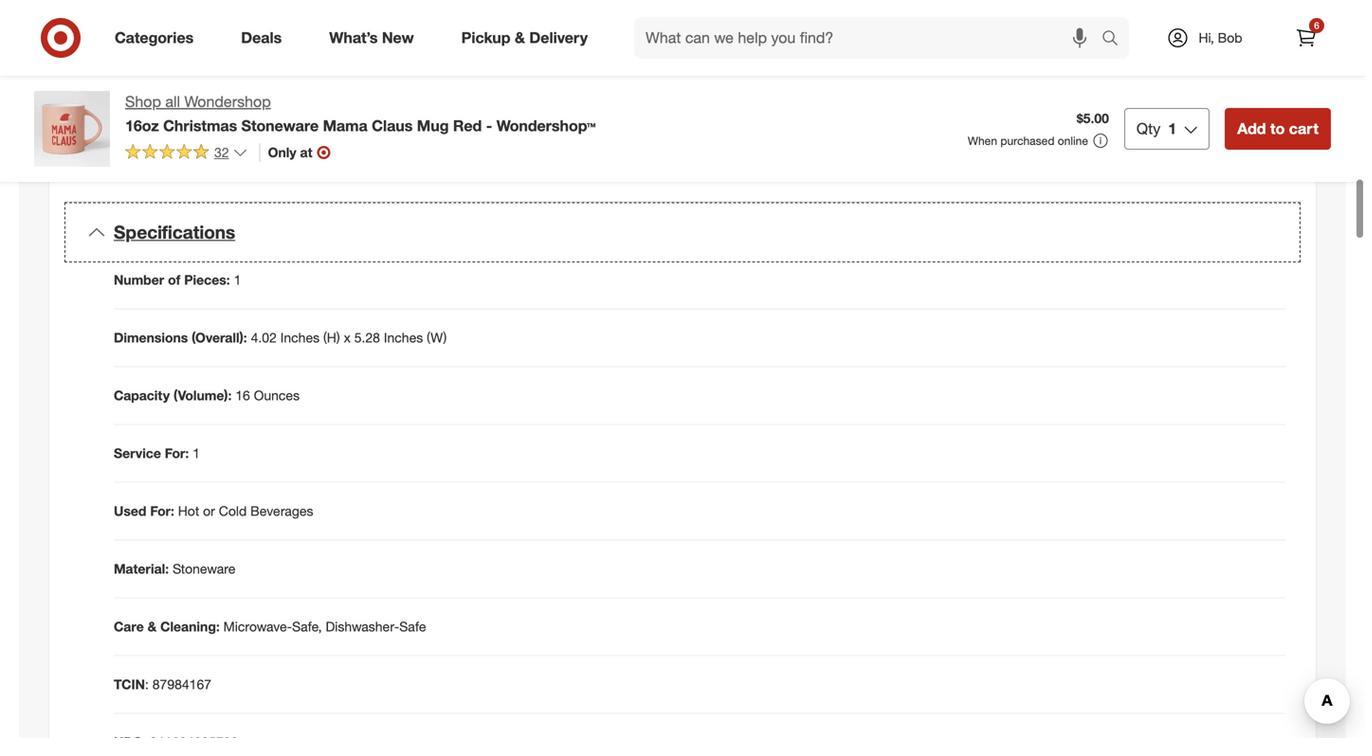 Task type: vqa. For each thing, say whether or not it's contained in the screenshot.
mama
yes



Task type: describe. For each thing, give the bounding box(es) containing it.
microwave
[[231, 115, 295, 132]]

microwave-
[[223, 618, 292, 635]]

qty 1
[[1137, 119, 1177, 138]]

will
[[931, 66, 950, 82]]

cart
[[1289, 119, 1319, 138]]

hot
[[178, 503, 199, 519]]

capacity (volume): 16 ounces
[[114, 387, 300, 404]]

stoneware material
[[133, 62, 247, 79]]

service for: 1
[[114, 445, 200, 462]]

dishwasher
[[133, 115, 202, 132]]

categories link
[[99, 17, 217, 59]]

material:
[[114, 561, 169, 577]]

wondershop
[[184, 92, 271, 111]]

what's new
[[329, 29, 414, 47]]

care
[[114, 618, 144, 635]]

2 horizontal spatial mug
[[995, 47, 1021, 63]]

6
[[1314, 19, 1320, 31]]

0 vertical spatial a
[[1243, 47, 1250, 63]]

what's new link
[[313, 17, 438, 59]]

spirit.
[[1114, 66, 1146, 82]]

look
[[876, 66, 901, 82]]

christmas
[[163, 116, 237, 135]]

material
[[199, 62, 247, 79]]

holiday inside description serve your family and friends their favorite holiday drinks in this holiday stoneware 'mama claus' mug from wondershop™. this 16-ounce mug features the text "mama claus" with a santa hat graphic for a fun look that will help get you in the holiday spirit. made from stoneware, the mug also features a dishwasher- and microwave-safe design for easy cleaning and reheating.
[[1094, 28, 1139, 44]]

wondershop™.
[[816, 47, 903, 63]]

:
[[145, 676, 149, 693]]

stoneware inside description serve your family and friends their favorite holiday drinks in this holiday stoneware 'mama claus' mug from wondershop™. this 16-ounce mug features the text "mama claus" with a santa hat graphic for a fun look that will help get you in the holiday spirit. made from stoneware, the mug also features a dishwasher- and microwave-safe design for easy cleaning and reheating.
[[1142, 28, 1205, 44]]

dishwasher-
[[858, 85, 930, 101]]

stoneware down or
[[173, 561, 236, 577]]

serve
[[715, 28, 749, 44]]

"mama
[[1125, 47, 1168, 63]]

wondershop™
[[497, 116, 596, 135]]

add to cart button
[[1225, 108, 1331, 150]]

0 horizontal spatial features
[[795, 85, 843, 101]]

image of 16oz christmas stoneware mama claus mug red - wondershop™ image
[[34, 91, 110, 167]]

0 horizontal spatial in
[[1031, 66, 1041, 82]]

2 horizontal spatial for
[[1100, 85, 1116, 101]]

service
[[114, 445, 161, 462]]

ounce
[[955, 47, 991, 63]]

graphic
[[775, 66, 820, 82]]

1 horizontal spatial for
[[823, 66, 839, 82]]

dishwasher-
[[326, 618, 399, 635]]

pickup & delivery
[[461, 29, 588, 47]]

16-
[[935, 47, 955, 63]]

claus"
[[1172, 47, 1211, 63]]

shop all wondershop 16oz christmas stoneware mama claus mug red - wondershop™
[[125, 92, 596, 135]]

16
[[235, 387, 250, 404]]

red
[[453, 116, 482, 135]]

deals
[[241, 29, 282, 47]]

text
[[1099, 47, 1122, 63]]

at
[[300, 144, 312, 161]]

used for: hot or cold beverages
[[114, 503, 313, 519]]

new
[[382, 29, 414, 47]]

favorite
[[922, 28, 966, 44]]

only
[[268, 144, 296, 161]]

hi,
[[1199, 29, 1214, 46]]

dimensions
[[114, 329, 188, 346]]

cold
[[219, 503, 247, 519]]

when
[[968, 134, 997, 148]]

also
[[767, 85, 792, 101]]

cleaning
[[1151, 85, 1201, 101]]

0 horizontal spatial from
[[786, 47, 813, 63]]

great
[[133, 89, 166, 105]]

capacity
[[114, 387, 170, 404]]

and down the wondershop
[[205, 115, 228, 132]]

material: stoneware
[[114, 561, 236, 577]]

categories
[[115, 29, 194, 47]]

used
[[114, 503, 146, 519]]

& for pickup
[[515, 29, 525, 47]]

your
[[753, 28, 779, 44]]

What can we help you find? suggestions appear below search field
[[634, 17, 1106, 59]]

cleaning:
[[160, 618, 220, 635]]

safe,
[[292, 618, 322, 635]]

hi, bob
[[1199, 29, 1243, 46]]

this
[[1069, 28, 1090, 44]]

1 inches from the left
[[280, 329, 320, 346]]

their
[[892, 28, 918, 44]]

for: for used for:
[[150, 503, 174, 519]]

santa
[[715, 66, 749, 82]]

claus
[[372, 116, 413, 135]]

0 horizontal spatial for
[[169, 89, 185, 105]]

friends
[[847, 28, 888, 44]]

qty
[[1137, 119, 1161, 138]]

mug inside shop all wondershop 16oz christmas stoneware mama claus mug red - wondershop™
[[417, 116, 449, 135]]

deals link
[[225, 17, 306, 59]]

delivery
[[529, 29, 588, 47]]

design
[[1057, 85, 1097, 101]]

care & cleaning: microwave-safe, dishwasher-safe
[[114, 618, 426, 635]]

5.28
[[354, 329, 380, 346]]

microwave-
[[960, 85, 1029, 101]]

& for care
[[148, 618, 157, 635]]

(overall):
[[192, 329, 247, 346]]

great for both hot and cold beverages
[[133, 89, 360, 105]]



Task type: locate. For each thing, give the bounding box(es) containing it.
6 link
[[1286, 17, 1327, 59]]

safe left design
[[1028, 85, 1053, 101]]

1 horizontal spatial mug
[[737, 85, 764, 101]]

0 vertical spatial in
[[1055, 28, 1066, 44]]

1 horizontal spatial holiday
[[1094, 28, 1139, 44]]

& inside "link"
[[515, 29, 525, 47]]

0 horizontal spatial 1
[[193, 445, 200, 462]]

87984167
[[152, 676, 211, 693]]

what's
[[329, 29, 378, 47]]

& right care
[[148, 618, 157, 635]]

for left easy
[[1100, 85, 1116, 101]]

help
[[954, 66, 980, 82]]

0 horizontal spatial mug
[[266, 35, 292, 52]]

mug left red
[[417, 116, 449, 135]]

reheating.
[[715, 104, 773, 120]]

0 vertical spatial features
[[1025, 47, 1073, 63]]

features down graphic
[[795, 85, 843, 101]]

family
[[783, 28, 817, 44]]

and down with
[[1205, 85, 1227, 101]]

2 horizontal spatial 1
[[1168, 119, 1177, 138]]

1 down (volume):
[[193, 445, 200, 462]]

all
[[165, 92, 180, 111]]

1 horizontal spatial claus'
[[715, 47, 752, 63]]

2 vertical spatial the
[[715, 85, 734, 101]]

ounces
[[254, 387, 300, 404]]

holiday up stoneware material
[[133, 35, 177, 52]]

0 horizontal spatial holiday
[[969, 28, 1012, 44]]

inches left (w)
[[384, 329, 423, 346]]

mug inside description serve your family and friends their favorite holiday drinks in this holiday stoneware 'mama claus' mug from wondershop™. this 16-ounce mug features the text "mama claus" with a santa hat graphic for a fun look that will help get you in the holiday spirit. made from stoneware, the mug also features a dishwasher- and microwave-safe design for easy cleaning and reheating.
[[756, 47, 782, 63]]

the up design
[[1045, 66, 1064, 82]]

0 vertical spatial holiday
[[969, 28, 1012, 44]]

claus'
[[225, 35, 262, 52], [715, 47, 752, 63]]

made
[[1150, 66, 1184, 82]]

0 horizontal spatial the
[[715, 85, 734, 101]]

0 horizontal spatial safe
[[298, 115, 323, 132]]

0 horizontal spatial holiday
[[133, 35, 177, 52]]

features
[[1025, 47, 1073, 63], [795, 85, 843, 101]]

a left "fun"
[[843, 66, 850, 82]]

16oz down shop
[[125, 116, 159, 135]]

0 vertical spatial mug
[[756, 47, 782, 63]]

tcin : 87984167
[[114, 676, 211, 693]]

stoneware up claus"
[[1142, 28, 1205, 44]]

with
[[1214, 47, 1239, 63]]

and down will
[[934, 85, 956, 101]]

1 vertical spatial from
[[1187, 66, 1215, 82]]

in right you
[[1031, 66, 1041, 82]]

this
[[906, 47, 931, 63]]

hot
[[220, 89, 239, 105]]

beverages
[[298, 89, 360, 105]]

0 horizontal spatial &
[[148, 618, 157, 635]]

a down "fun"
[[847, 85, 854, 101]]

&
[[515, 29, 525, 47], [148, 618, 157, 635]]

2 vertical spatial a
[[847, 85, 854, 101]]

stoneware up "great"
[[133, 62, 196, 79]]

$5.00
[[1077, 110, 1109, 127]]

specifications
[[114, 221, 235, 243]]

for left both
[[169, 89, 185, 105]]

1 horizontal spatial holiday
[[1068, 66, 1110, 82]]

holiday up the ounce
[[969, 28, 1012, 44]]

to
[[1271, 119, 1285, 138]]

1 right pieces:
[[234, 271, 241, 288]]

from
[[786, 47, 813, 63], [1187, 66, 1215, 82]]

x
[[344, 329, 351, 346]]

for
[[823, 66, 839, 82], [1100, 85, 1116, 101], [169, 89, 185, 105]]

specifications button
[[64, 202, 1301, 263]]

1 vertical spatial for:
[[150, 503, 174, 519]]

1 vertical spatial 16oz
[[133, 142, 161, 158]]

purchased
[[1001, 134, 1055, 148]]

beverages
[[250, 503, 313, 519]]

holiday
[[969, 28, 1012, 44], [1068, 66, 1110, 82]]

you
[[1006, 66, 1027, 82]]

1 vertical spatial holiday
[[1068, 66, 1110, 82]]

holiday up text
[[1094, 28, 1139, 44]]

only at
[[268, 144, 312, 161]]

the down this
[[1077, 47, 1096, 63]]

from down claus"
[[1187, 66, 1215, 82]]

-
[[486, 116, 492, 135]]

search button
[[1093, 17, 1139, 63]]

0 horizontal spatial 'mama
[[181, 35, 222, 52]]

inches left (h)
[[280, 329, 320, 346]]

for:
[[165, 445, 189, 462], [150, 503, 174, 519]]

4.02
[[251, 329, 277, 346]]

mug down your
[[756, 47, 782, 63]]

for: for service for:
[[165, 445, 189, 462]]

holiday up design
[[1068, 66, 1110, 82]]

in
[[1055, 28, 1066, 44], [1031, 66, 1041, 82]]

pickup
[[461, 29, 511, 47]]

0 vertical spatial safe
[[1028, 85, 1053, 101]]

safe up at
[[298, 115, 323, 132]]

1 horizontal spatial 1
[[234, 271, 241, 288]]

1 horizontal spatial mug
[[756, 47, 782, 63]]

stoneware inside shop all wondershop 16oz christmas stoneware mama claus mug red - wondershop™
[[241, 116, 319, 135]]

1 horizontal spatial features
[[1025, 47, 1073, 63]]

tcin
[[114, 676, 145, 693]]

1 horizontal spatial 'mama
[[1209, 28, 1250, 44]]

or
[[203, 503, 215, 519]]

description serve your family and friends their favorite holiday drinks in this holiday stoneware 'mama claus' mug from wondershop™. this 16-ounce mug features the text "mama claus" with a santa hat graphic for a fun look that will help get you in the holiday spirit. made from stoneware, the mug also features a dishwasher- and microwave-safe design for easy cleaning and reheating.
[[715, 0, 1283, 120]]

0 vertical spatial the
[[1077, 47, 1096, 63]]

search
[[1093, 30, 1139, 49]]

both
[[189, 89, 216, 105]]

mug up the cold
[[266, 35, 292, 52]]

features down drinks
[[1025, 47, 1073, 63]]

1 vertical spatial 1
[[234, 271, 241, 288]]

0 horizontal spatial inches
[[280, 329, 320, 346]]

'mama up stoneware material
[[181, 35, 222, 52]]

stoneware up 'only'
[[241, 116, 319, 135]]

mama
[[323, 116, 368, 135]]

1 vertical spatial the
[[1045, 66, 1064, 82]]

mug up reheating.
[[737, 85, 764, 101]]

1 horizontal spatial the
[[1045, 66, 1064, 82]]

safe
[[399, 618, 426, 635]]

0 vertical spatial 1
[[1168, 119, 1177, 138]]

32
[[214, 144, 229, 161]]

mug
[[756, 47, 782, 63], [417, 116, 449, 135]]

claus' down serve
[[715, 47, 752, 63]]

number
[[114, 271, 164, 288]]

'mama inside description serve your family and friends their favorite holiday drinks in this holiday stoneware 'mama claus' mug from wondershop™. this 16-ounce mug features the text "mama claus" with a santa hat graphic for a fun look that will help get you in the holiday spirit. made from stoneware, the mug also features a dishwasher- and microwave-safe design for easy cleaning and reheating.
[[1209, 28, 1250, 44]]

2 vertical spatial 1
[[193, 445, 200, 462]]

0 vertical spatial &
[[515, 29, 525, 47]]

pieces:
[[184, 271, 230, 288]]

0 vertical spatial 16oz
[[125, 116, 159, 135]]

16oz down the dishwasher
[[133, 142, 161, 158]]

fun
[[854, 66, 872, 82]]

safe inside description serve your family and friends their favorite holiday drinks in this holiday stoneware 'mama claus' mug from wondershop™. this 16-ounce mug features the text "mama claus" with a santa hat graphic for a fun look that will help get you in the holiday spirit. made from stoneware, the mug also features a dishwasher- and microwave-safe design for easy cleaning and reheating.
[[1028, 85, 1053, 101]]

1 horizontal spatial &
[[515, 29, 525, 47]]

(volume):
[[173, 387, 232, 404]]

shop
[[125, 92, 161, 111]]

the
[[1077, 47, 1096, 63], [1045, 66, 1064, 82], [715, 85, 734, 101]]

a up stoneware,
[[1243, 47, 1250, 63]]

for left "fun"
[[823, 66, 839, 82]]

for: left hot
[[150, 503, 174, 519]]

safe
[[1028, 85, 1053, 101], [298, 115, 323, 132]]

1 vertical spatial mug
[[417, 116, 449, 135]]

get
[[983, 66, 1002, 82]]

1 vertical spatial &
[[148, 618, 157, 635]]

16oz inside shop all wondershop 16oz christmas stoneware mama claus mug red - wondershop™
[[125, 116, 159, 135]]

1 vertical spatial in
[[1031, 66, 1041, 82]]

claus' up "material"
[[225, 35, 262, 52]]

1 horizontal spatial from
[[1187, 66, 1215, 82]]

1 horizontal spatial inches
[[384, 329, 423, 346]]

mug up you
[[995, 47, 1021, 63]]

the down santa
[[715, 85, 734, 101]]

1 horizontal spatial in
[[1055, 28, 1066, 44]]

0 horizontal spatial mug
[[417, 116, 449, 135]]

add
[[1238, 119, 1266, 138]]

1 vertical spatial safe
[[298, 115, 323, 132]]

0 horizontal spatial claus'
[[225, 35, 262, 52]]

add to cart
[[1238, 119, 1319, 138]]

2 horizontal spatial the
[[1077, 47, 1096, 63]]

1 vertical spatial a
[[843, 66, 850, 82]]

'mama up with
[[1209, 28, 1250, 44]]

32 link
[[125, 143, 248, 165]]

1 horizontal spatial safe
[[1028, 85, 1053, 101]]

description
[[715, 0, 798, 19]]

1 right qty
[[1168, 119, 1177, 138]]

for: right service
[[165, 445, 189, 462]]

that
[[905, 66, 928, 82]]

claus' inside description serve your family and friends their favorite holiday drinks in this holiday stoneware 'mama claus' mug from wondershop™. this 16-ounce mug features the text "mama claus" with a santa hat graphic for a fun look that will help get you in the holiday spirit. made from stoneware, the mug also features a dishwasher- and microwave-safe design for easy cleaning and reheating.
[[715, 47, 752, 63]]

& right pickup
[[515, 29, 525, 47]]

2 inches from the left
[[384, 329, 423, 346]]

and right the hot
[[243, 89, 265, 105]]

dishwasher and microwave safe
[[133, 115, 323, 132]]

0 vertical spatial for:
[[165, 445, 189, 462]]

hat
[[753, 66, 772, 82]]

(w)
[[427, 329, 447, 346]]

1 vertical spatial features
[[795, 85, 843, 101]]

from down family
[[786, 47, 813, 63]]

in left this
[[1055, 28, 1066, 44]]

drinks
[[1015, 28, 1051, 44]]

'mama
[[1209, 28, 1250, 44], [181, 35, 222, 52]]

and right family
[[821, 28, 844, 44]]

0 vertical spatial from
[[786, 47, 813, 63]]



